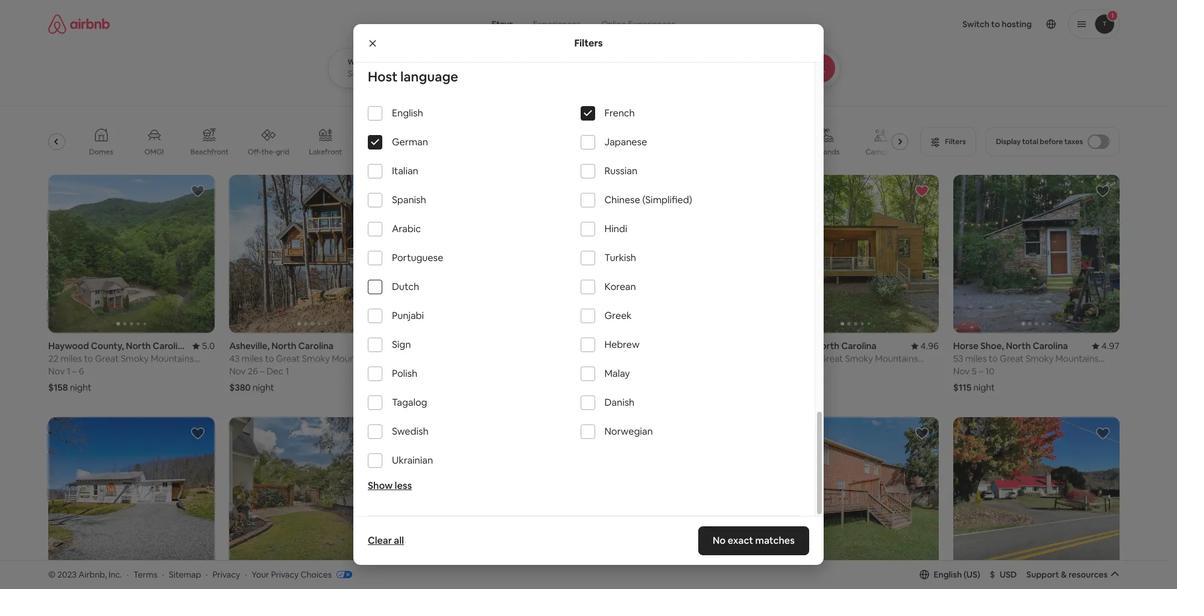 Task type: locate. For each thing, give the bounding box(es) containing it.
3 · from the left
[[206, 569, 208, 580]]

1 horizontal spatial 1
[[285, 366, 289, 377]]

host language
[[368, 68, 458, 85]]

1 night from the left
[[70, 382, 91, 393]]

0 horizontal spatial columbia,
[[434, 340, 478, 352]]

1 right "26"
[[285, 366, 289, 377]]

17 up $103
[[591, 353, 600, 364]]

2 smoky from the left
[[302, 353, 330, 364]]

chinese
[[605, 194, 640, 206]]

1 horizontal spatial dec
[[410, 366, 427, 377]]

japanese
[[605, 136, 647, 149]]

columbia, south carolina 17 miles to congaree national park nov 12 – 17 $103
[[591, 340, 734, 393]]

english (us) button
[[919, 569, 980, 580]]

hebrew
[[605, 338, 640, 351]]

1 vertical spatial 17
[[627, 366, 636, 377]]

1 horizontal spatial privacy
[[271, 569, 299, 580]]

online experiences
[[601, 19, 675, 30]]

add to wishlist: columbia, south carolina image
[[372, 427, 386, 441], [915, 427, 929, 441]]

national inside the 22 miles to great smoky mountains national park
[[48, 364, 83, 376]]

2 · from the left
[[162, 569, 164, 580]]

4 · from the left
[[245, 569, 247, 580]]

carolina for asheville, north carolina 48 miles to great smoky mountains national park
[[841, 340, 877, 352]]

2 north from the left
[[815, 340, 840, 352]]

– inside nov 5 – 10 $115 night
[[979, 366, 983, 377]]

2 to from the left
[[625, 353, 634, 364]]

· left your at the bottom left
[[245, 569, 247, 580]]

2 asheville, from the left
[[772, 340, 813, 352]]

to up 6
[[84, 353, 93, 364]]

great inside the 22 miles to great smoky mountains national park
[[95, 353, 119, 364]]

2 add to wishlist: columbia, south carolina image from the left
[[915, 427, 929, 441]]

© 2023 airbnb, inc. ·
[[48, 569, 129, 580]]

night down asheville, north carolina 48 miles to great smoky mountains national park
[[794, 382, 815, 393]]

0 horizontal spatial privacy
[[213, 569, 240, 580]]

4 to from the left
[[808, 353, 817, 364]]

miles for asheville, north carolina 43 miles to great smoky mountains national park
[[242, 353, 263, 364]]

show
[[368, 480, 393, 492], [556, 516, 578, 527]]

to for asheville, north carolina 48 miles to great smoky mountains national park
[[808, 353, 817, 364]]

to inside asheville, north carolina 48 miles to great smoky mountains national park
[[808, 353, 817, 364]]

english left (us)
[[934, 569, 962, 580]]

north inside asheville, north carolina 48 miles to great smoky mountains national park
[[815, 340, 840, 352]]

miles up 12 at the right bottom of page
[[602, 353, 623, 364]]

– left 9
[[436, 366, 441, 377]]

$
[[990, 569, 995, 580]]

3 to from the left
[[265, 353, 274, 364]]

english (us)
[[934, 569, 980, 580]]

asheville, inside the asheville, north carolina 43 miles to great smoky mountains national park
[[229, 340, 270, 352]]

add to wishlist: haywood county, north carolina image
[[191, 184, 205, 198]]

4 nov from the left
[[953, 366, 970, 377]]

german
[[392, 136, 428, 149]]

4 – from the left
[[436, 366, 441, 377]]

to inside horse shoe, north carolina 53 miles to great smoky mountains national park
[[989, 353, 998, 364]]

to inside the asheville, north carolina 43 miles to great smoky mountains national park
[[265, 353, 274, 364]]

1 horizontal spatial north
[[815, 340, 840, 352]]

·
[[127, 569, 129, 580], [162, 569, 164, 580], [206, 569, 208, 580], [245, 569, 247, 580]]

1 columbia, from the left
[[591, 340, 634, 352]]

privacy up 4.95 out of 5 average rating icon
[[213, 569, 240, 580]]

north
[[272, 340, 296, 352], [815, 340, 840, 352], [1006, 340, 1031, 352]]

1 horizontal spatial show
[[556, 516, 578, 527]]

punjabi
[[392, 310, 424, 322]]

arabic
[[392, 223, 421, 235]]

carolina inside asheville, north carolina 48 miles to great smoky mountains national park
[[841, 340, 877, 352]]

1 horizontal spatial columbia,
[[591, 340, 634, 352]]

show map button
[[544, 507, 624, 536]]

to right 48
[[808, 353, 817, 364]]

great down shoe,
[[1000, 353, 1024, 364]]

1 inside nov 1 – 6 $158 night
[[67, 366, 70, 377]]

1 vertical spatial 4.98 out of 5 average rating image
[[549, 583, 577, 589]]

to
[[84, 353, 93, 364], [625, 353, 634, 364], [265, 353, 274, 364], [808, 353, 817, 364], [989, 353, 998, 364]]

3 great from the left
[[819, 353, 843, 364]]

privacy right your at the bottom left
[[271, 569, 299, 580]]

privacy inside "your privacy choices" link
[[271, 569, 299, 580]]

park left 48
[[716, 353, 734, 364]]

asheville,
[[229, 340, 270, 352], [772, 340, 813, 352]]

nov inside nov 1 – 6 $158 night
[[48, 366, 65, 377]]

1 privacy from the left
[[213, 569, 240, 580]]

miles up '5'
[[965, 353, 987, 364]]

before
[[1040, 137, 1063, 147]]

nov left '5'
[[953, 366, 970, 377]]

4 night from the left
[[973, 382, 995, 393]]

1 horizontal spatial asheville,
[[772, 340, 813, 352]]

national inside the asheville, north carolina 43 miles to great smoky mountains national park
[[229, 364, 264, 376]]

1 horizontal spatial south
[[636, 340, 662, 352]]

– inside nov 1 – 6 $158 night
[[72, 366, 77, 377]]

2 great from the left
[[276, 353, 300, 364]]

national inside horse shoe, north carolina 53 miles to great smoky mountains national park
[[953, 364, 988, 376]]

2 privacy from the left
[[271, 569, 299, 580]]

dutch
[[392, 281, 419, 293]]

nov
[[48, 366, 65, 377], [591, 366, 608, 377], [229, 366, 246, 377], [953, 366, 970, 377]]

park right 48
[[809, 364, 827, 376]]

carolina inside columbia, south carolina 17 miles to congaree national park nov 12 – 17 $103
[[664, 340, 699, 352]]

3 smoky from the left
[[845, 353, 873, 364]]

1 nov from the left
[[48, 366, 65, 377]]

show left less
[[368, 480, 393, 492]]

2 miles from the left
[[602, 353, 623, 364]]

5
[[972, 366, 977, 377]]

dec right "26"
[[267, 366, 283, 377]]

south
[[636, 340, 662, 352], [479, 340, 505, 352]]

1 left 6
[[67, 366, 70, 377]]

1 mountains from the left
[[151, 353, 194, 364]]

0 horizontal spatial 1
[[67, 366, 70, 377]]

to up nov 26 – dec 1 $380 night
[[265, 353, 274, 364]]

asheville, up 43
[[229, 340, 270, 352]]

great right 22
[[95, 353, 119, 364]]

1 – from the left
[[72, 366, 77, 377]]

park right 6
[[85, 364, 103, 376]]

1 vertical spatial show
[[556, 516, 578, 527]]

4 great from the left
[[1000, 353, 1024, 364]]

terms link
[[133, 569, 157, 580]]

add to wishlist: columbia, south carolina image for 5.0 out of 5 average rating image
[[372, 427, 386, 441]]

night down 10
[[973, 382, 995, 393]]

english up german
[[392, 107, 423, 120]]

– inside columbia, south carolina 17 miles to congaree national park nov 12 – 17 $103
[[621, 366, 625, 377]]

(simplified)
[[642, 194, 692, 206]]

5 – from the left
[[979, 366, 983, 377]]

great inside horse shoe, north carolina 53 miles to great smoky mountains national park
[[1000, 353, 1024, 364]]

1 miles from the left
[[60, 353, 82, 364]]

miles inside columbia, south carolina 17 miles to congaree national park nov 12 – 17 $103
[[602, 353, 623, 364]]

2 horizontal spatial north
[[1006, 340, 1031, 352]]

– right 12 at the right bottom of page
[[621, 366, 625, 377]]

english inside 'filters' dialog
[[392, 107, 423, 120]]

1 horizontal spatial add to wishlist: canton, north carolina image
[[1096, 427, 1110, 441]]

2 mountains from the left
[[332, 353, 375, 364]]

total
[[1022, 137, 1039, 147]]

nov 1 – 6 $158 night
[[48, 366, 91, 393]]

– inside nov 26 – dec 1 $380 night
[[260, 366, 265, 377]]

nov down 43
[[229, 366, 246, 377]]

miles inside horse shoe, north carolina 53 miles to great smoky mountains national park
[[965, 353, 987, 364]]

great right 48
[[819, 353, 843, 364]]

great inside the asheville, north carolina 43 miles to great smoky mountains national park
[[276, 353, 300, 364]]

north inside the asheville, north carolina 43 miles to great smoky mountains national park
[[272, 340, 296, 352]]

0 horizontal spatial show
[[368, 480, 393, 492]]

national inside columbia, south carolina 17 miles to congaree national park nov 12 – 17 $103
[[680, 353, 714, 364]]

west columbia, south carolina
[[410, 340, 542, 352]]

show inside button
[[556, 516, 578, 527]]

0 vertical spatial show
[[368, 480, 393, 492]]

0 horizontal spatial add to wishlist: columbia, south carolina image
[[372, 427, 386, 441]]

0 horizontal spatial north
[[272, 340, 296, 352]]

0 vertical spatial 4.98 out of 5 average rating image
[[368, 340, 396, 352]]

park inside the asheville, north carolina 43 miles to great smoky mountains national park
[[266, 364, 284, 376]]

experiences up filters
[[533, 19, 580, 30]]

1 dec from the left
[[267, 366, 283, 377]]

3 mountains from the left
[[875, 353, 918, 364]]

experiences right online
[[628, 19, 675, 30]]

1 vertical spatial english
[[934, 569, 962, 580]]

carolina inside the asheville, north carolina 43 miles to great smoky mountains national park
[[298, 340, 334, 352]]

choices
[[301, 569, 332, 580]]

ukrainian
[[392, 454, 433, 467]]

43
[[229, 353, 240, 364]]

· right the inc.
[[127, 569, 129, 580]]

experiences
[[533, 19, 580, 30], [628, 19, 675, 30]]

off-
[[248, 147, 261, 157]]

0 horizontal spatial 17
[[591, 353, 600, 364]]

night down "26"
[[253, 382, 274, 393]]

4.96
[[921, 340, 939, 352]]

carolina for columbia, south carolina 17 miles to congaree national park nov 12 – 17 $103
[[664, 340, 699, 352]]

nov inside nov 5 – 10 $115 night
[[953, 366, 970, 377]]

4.98 out of 5 average rating image
[[368, 340, 396, 352], [549, 583, 577, 589]]

1 asheville, from the left
[[229, 340, 270, 352]]

5 carolina from the left
[[1033, 340, 1068, 352]]

dec 4 – 9
[[410, 366, 448, 377]]

4 miles from the left
[[785, 353, 806, 364]]

– right '5'
[[979, 366, 983, 377]]

2 night from the left
[[253, 382, 274, 393]]

dec inside nov 26 – dec 1 $380 night
[[267, 366, 283, 377]]

horse shoe, north carolina 53 miles to great smoky mountains national park
[[953, 340, 1099, 376]]

1 horizontal spatial add to wishlist: columbia, south carolina image
[[915, 427, 929, 441]]

· right terms
[[162, 569, 164, 580]]

miles right 48
[[785, 353, 806, 364]]

night down 6
[[70, 382, 91, 393]]

1 south from the left
[[636, 340, 662, 352]]

22
[[48, 353, 58, 364]]

1 north from the left
[[272, 340, 296, 352]]

terms
[[133, 569, 157, 580]]

1 great from the left
[[95, 353, 119, 364]]

miles up "26"
[[242, 353, 263, 364]]

· up 4.95 out of 5 average rating icon
[[206, 569, 208, 580]]

columbia, inside columbia, south carolina 17 miles to congaree national park nov 12 – 17 $103
[[591, 340, 634, 352]]

miles inside asheville, north carolina 48 miles to great smoky mountains national park
[[785, 353, 806, 364]]

1 experiences from the left
[[533, 19, 580, 30]]

0 horizontal spatial english
[[392, 107, 423, 120]]

$158
[[48, 382, 68, 393]]

show inside 'filters' dialog
[[368, 480, 393, 492]]

1 1 from the left
[[67, 366, 70, 377]]

stays
[[492, 19, 513, 30]]

north for 43
[[272, 340, 296, 352]]

show for show map
[[556, 516, 578, 527]]

stays tab panel
[[328, 48, 873, 88]]

columbia,
[[591, 340, 634, 352], [434, 340, 478, 352]]

beachfront
[[190, 147, 229, 157]]

– left 6
[[72, 366, 77, 377]]

0 horizontal spatial asheville,
[[229, 340, 270, 352]]

add to wishlist: asheville, north carolina image
[[372, 184, 386, 198]]

4.92 out of 5 average rating image
[[730, 583, 758, 589]]

miles
[[60, 353, 82, 364], [602, 353, 623, 364], [242, 353, 263, 364], [785, 353, 806, 364], [965, 353, 987, 364]]

$115
[[953, 382, 972, 393]]

sitemap
[[169, 569, 201, 580]]

–
[[72, 366, 77, 377], [621, 366, 625, 377], [260, 366, 265, 377], [436, 366, 441, 377], [979, 366, 983, 377]]

1 inside nov 26 – dec 1 $380 night
[[285, 366, 289, 377]]

add to wishlist: canton, north carolina image
[[191, 427, 205, 441], [1096, 427, 1110, 441]]

5 to from the left
[[989, 353, 998, 364]]

columbia, up 12 at the right bottom of page
[[591, 340, 634, 352]]

2 1 from the left
[[285, 366, 289, 377]]

4 carolina from the left
[[841, 340, 877, 352]]

– right "26"
[[260, 366, 265, 377]]

sitemap link
[[169, 569, 201, 580]]

5 miles from the left
[[965, 353, 987, 364]]

park right "26"
[[266, 364, 284, 376]]

norwegian
[[605, 425, 653, 438]]

nov left 12 at the right bottom of page
[[591, 366, 608, 377]]

columbia, up 9
[[434, 340, 478, 352]]

2 – from the left
[[621, 366, 625, 377]]

mountains inside the asheville, north carolina 43 miles to great smoky mountains national park
[[332, 353, 375, 364]]

to down shoe,
[[989, 353, 998, 364]]

2 carolina from the left
[[298, 340, 334, 352]]

amazing
[[14, 147, 44, 157]]

asheville, for 48
[[772, 340, 813, 352]]

asheville, up 48
[[772, 340, 813, 352]]

nov down 22
[[48, 366, 65, 377]]

miles inside the asheville, north carolina 43 miles to great smoky mountains national park
[[242, 353, 263, 364]]

5.0 out of 5 average rating image
[[373, 583, 396, 589]]

2 dec from the left
[[410, 366, 427, 377]]

mountains inside horse shoe, north carolina 53 miles to great smoky mountains national park
[[1056, 353, 1099, 364]]

0 horizontal spatial 4.98 out of 5 average rating image
[[368, 340, 396, 352]]

17 right 12 at the right bottom of page
[[627, 366, 636, 377]]

display total before taxes button
[[986, 127, 1120, 156]]

1 horizontal spatial 17
[[627, 366, 636, 377]]

4 mountains from the left
[[1056, 353, 1099, 364]]

to inside columbia, south carolina 17 miles to congaree national park nov 12 – 17 $103
[[625, 353, 634, 364]]

off-the-grid
[[248, 147, 289, 157]]

4.87 out of 5 average rating image
[[911, 583, 939, 589]]

show left "map"
[[556, 516, 578, 527]]

park right '5'
[[990, 364, 1008, 376]]

2 nov from the left
[[591, 366, 608, 377]]

smoky inside asheville, north carolina 48 miles to great smoky mountains national park
[[845, 353, 873, 364]]

1 carolina from the left
[[664, 340, 699, 352]]

0 horizontal spatial south
[[479, 340, 505, 352]]

english
[[392, 107, 423, 120], [934, 569, 962, 580]]

– for dec 4 – 9
[[436, 366, 441, 377]]

1 horizontal spatial experiences
[[628, 19, 675, 30]]

3 night from the left
[[794, 382, 815, 393]]

no exact matches link
[[698, 526, 809, 555]]

1 horizontal spatial english
[[934, 569, 962, 580]]

park inside horse shoe, north carolina 53 miles to great smoky mountains national park
[[990, 364, 1008, 376]]

1 smoky from the left
[[121, 353, 149, 364]]

nov 5 – 10 $115 night
[[953, 366, 995, 393]]

1 to from the left
[[84, 353, 93, 364]]

17
[[591, 353, 600, 364], [627, 366, 636, 377]]

0 horizontal spatial add to wishlist: canton, north carolina image
[[191, 427, 205, 441]]

0 horizontal spatial dec
[[267, 366, 283, 377]]

None search field
[[328, 0, 873, 88]]

asheville, inside asheville, north carolina 48 miles to great smoky mountains national park
[[772, 340, 813, 352]]

1 add to wishlist: columbia, south carolina image from the left
[[372, 427, 386, 441]]

3 north from the left
[[1006, 340, 1031, 352]]

– for nov 5 – 10 $115 night
[[979, 366, 983, 377]]

4 smoky from the left
[[1026, 353, 1054, 364]]

group
[[14, 118, 913, 165], [48, 175, 215, 333], [229, 175, 562, 333], [244, 175, 743, 333], [591, 175, 758, 333], [772, 175, 939, 333], [953, 175, 1120, 333], [48, 418, 215, 576], [229, 418, 396, 576], [410, 418, 577, 576], [591, 418, 758, 576], [772, 418, 939, 576], [953, 418, 1120, 576]]

nov inside nov 26 – dec 1 $380 night
[[229, 366, 246, 377]]

profile element
[[705, 0, 1120, 48]]

3 miles from the left
[[242, 353, 263, 364]]

the-
[[261, 147, 276, 157]]

add to wishlist: horse shoe, north carolina image
[[1096, 184, 1110, 198]]

park inside the 22 miles to great smoky mountains national park
[[85, 364, 103, 376]]

dec left 4
[[410, 366, 427, 377]]

to down hebrew
[[625, 353, 634, 364]]

filters dialog
[[353, 0, 824, 565]]

farms
[[589, 147, 609, 157]]

0 vertical spatial english
[[392, 107, 423, 120]]

3 nov from the left
[[229, 366, 246, 377]]

great up nov 26 – dec 1 $380 night
[[276, 353, 300, 364]]

3 – from the left
[[260, 366, 265, 377]]

0 horizontal spatial experiences
[[533, 19, 580, 30]]

stays button
[[482, 12, 523, 36]]

miles up 6
[[60, 353, 82, 364]]



Task type: vqa. For each thing, say whether or not it's contained in the screenshot.
available
no



Task type: describe. For each thing, give the bounding box(es) containing it.
2 experiences from the left
[[628, 19, 675, 30]]

none search field containing stays
[[328, 0, 873, 88]]

nov for nov 5 – 10 $115 night
[[953, 366, 970, 377]]

views
[[46, 147, 65, 157]]

add to wishlist: columbia, south carolina image for 4.87 out of 5 average rating image
[[915, 427, 929, 441]]

4.98
[[378, 340, 396, 352]]

show for show less
[[368, 480, 393, 492]]

– for nov 1 – 6 $158 night
[[72, 366, 77, 377]]

to inside the 22 miles to great smoky mountains national park
[[84, 353, 93, 364]]

miles for columbia, south carolina 17 miles to congaree national park nov 12 – 17 $103
[[602, 353, 623, 364]]

miles for asheville, north carolina 48 miles to great smoky mountains national park
[[785, 353, 806, 364]]

resources
[[1069, 569, 1108, 580]]

display total before taxes
[[996, 137, 1083, 147]]

to for asheville, north carolina 43 miles to great smoky mountains national park
[[265, 353, 274, 364]]

night inside nov 26 – dec 1 $380 night
[[253, 382, 274, 393]]

shoe,
[[981, 340, 1004, 352]]

4.96 out of 5 average rating image
[[911, 340, 939, 352]]

smoky inside the asheville, north carolina 43 miles to great smoky mountains national park
[[302, 353, 330, 364]]

south inside columbia, south carolina 17 miles to congaree national park nov 12 – 17 $103
[[636, 340, 662, 352]]

danish
[[605, 396, 635, 409]]

miles inside the 22 miles to great smoky mountains national park
[[60, 353, 82, 364]]

online experiences link
[[591, 12, 686, 36]]

online
[[601, 19, 626, 30]]

1 · from the left
[[127, 569, 129, 580]]

1 add to wishlist: canton, north carolina image from the left
[[191, 427, 205, 441]]

night inside nov 5 – 10 $115 night
[[973, 382, 995, 393]]

©
[[48, 569, 56, 580]]

domes
[[89, 147, 113, 157]]

4
[[429, 366, 434, 377]]

group containing amazing views
[[14, 118, 913, 165]]

asheville, for 43
[[229, 340, 270, 352]]

4.95 out of 5 average rating image
[[187, 583, 215, 589]]

asheville, north carolina 48 miles to great smoky mountains national park
[[772, 340, 918, 376]]

filters
[[574, 36, 603, 49]]

spanish
[[392, 194, 426, 206]]

26
[[248, 366, 258, 377]]

4.97
[[1102, 340, 1120, 352]]

0 vertical spatial 17
[[591, 353, 600, 364]]

support & resources
[[1027, 569, 1108, 580]]

amazing views
[[14, 147, 65, 157]]

omg!
[[144, 147, 164, 157]]

your
[[252, 569, 269, 580]]

exact
[[728, 534, 753, 547]]

carolina inside horse shoe, north carolina 53 miles to great smoky mountains national park
[[1033, 340, 1068, 352]]

map
[[580, 516, 597, 527]]

no
[[713, 534, 726, 547]]

show less
[[368, 480, 412, 492]]

your privacy choices link
[[252, 569, 352, 581]]

display
[[996, 137, 1021, 147]]

privacy link
[[213, 569, 240, 580]]

2 south from the left
[[479, 340, 505, 352]]

less
[[395, 480, 412, 492]]

$ usd
[[990, 569, 1017, 580]]

1 horizontal spatial 4.98 out of 5 average rating image
[[549, 583, 577, 589]]

korean
[[605, 281, 636, 293]]

carolina for asheville, north carolina 43 miles to great smoky mountains national park
[[298, 340, 334, 352]]

48
[[772, 353, 783, 364]]

west
[[410, 340, 432, 352]]

polish
[[392, 367, 417, 380]]

to for columbia, south carolina 17 miles to congaree national park nov 12 – 17 $103
[[625, 353, 634, 364]]

remove from wishlist: asheville, north carolina image
[[915, 184, 929, 198]]

what can we help you find? tab list
[[482, 12, 591, 36]]

park inside columbia, south carolina 17 miles to congaree national park nov 12 – 17 $103
[[716, 353, 734, 364]]

mountains inside the 22 miles to great smoky mountains national park
[[151, 353, 194, 364]]

english for english (us)
[[934, 569, 962, 580]]

nov for nov 26 – dec 1 $380 night
[[229, 366, 246, 377]]

– for nov 26 – dec 1 $380 night
[[260, 366, 265, 377]]

chinese (simplified)
[[605, 194, 692, 206]]

show map
[[556, 516, 597, 527]]

grid
[[276, 147, 289, 157]]

english for english
[[392, 107, 423, 120]]

Where field
[[348, 68, 505, 79]]

4.98 out of 5 average rating image containing 4.98
[[368, 340, 396, 352]]

nov inside columbia, south carolina 17 miles to congaree national park nov 12 – 17 $103
[[591, 366, 608, 377]]

night inside nov 1 – 6 $158 night
[[70, 382, 91, 393]]

french
[[605, 107, 635, 120]]

host
[[368, 68, 398, 85]]

taxes
[[1065, 137, 1083, 147]]

12
[[610, 366, 619, 377]]

5.0
[[202, 340, 215, 352]]

5.0 out of 5 average rating image
[[192, 340, 215, 352]]

support & resources button
[[1027, 569, 1120, 580]]

no exact matches
[[713, 534, 795, 547]]

north for 48
[[815, 340, 840, 352]]

mountains inside asheville, north carolina 48 miles to great smoky mountains national park
[[875, 353, 918, 364]]

smoky inside the 22 miles to great smoky mountains national park
[[121, 353, 149, 364]]

park inside asheville, north carolina 48 miles to great smoky mountains national park
[[809, 364, 827, 376]]

inc.
[[109, 569, 122, 580]]

10
[[985, 366, 994, 377]]

&
[[1061, 569, 1067, 580]]

53
[[953, 353, 963, 364]]

22 miles to great smoky mountains national park
[[48, 353, 194, 376]]

language
[[400, 68, 458, 85]]

nov 26 – dec 1 $380 night
[[229, 366, 289, 393]]

horse
[[953, 340, 979, 352]]

tagalog
[[392, 396, 427, 409]]

2023
[[57, 569, 77, 580]]

nov for nov 1 – 6 $158 night
[[48, 366, 65, 377]]

sign
[[392, 338, 411, 351]]

terms · sitemap · privacy
[[133, 569, 240, 580]]

$103
[[591, 382, 611, 393]]

malay
[[605, 367, 630, 380]]

$380
[[229, 382, 251, 393]]

show less button
[[368, 480, 412, 492]]

asheville, north carolina 43 miles to great smoky mountains national park
[[229, 340, 375, 376]]

experiences inside button
[[533, 19, 580, 30]]

countryside
[[362, 147, 404, 157]]

2 columbia, from the left
[[434, 340, 478, 352]]

matches
[[755, 534, 795, 547]]

lakefront
[[309, 147, 342, 157]]

4.97 out of 5 average rating image
[[1092, 340, 1120, 352]]

smoky inside horse shoe, north carolina 53 miles to great smoky mountains national park
[[1026, 353, 1054, 364]]

clear
[[368, 534, 392, 547]]

national inside asheville, north carolina 48 miles to great smoky mountains national park
[[772, 364, 807, 376]]

swedish
[[392, 425, 429, 438]]

airbnb,
[[79, 569, 107, 580]]

russian
[[605, 165, 637, 177]]

(us)
[[964, 569, 980, 580]]

islands
[[816, 147, 840, 157]]

italian
[[392, 165, 418, 177]]

north inside horse shoe, north carolina 53 miles to great smoky mountains national park
[[1006, 340, 1031, 352]]

portuguese
[[392, 252, 443, 264]]

3 carolina from the left
[[507, 340, 542, 352]]

congaree
[[636, 353, 678, 364]]

great inside asheville, north carolina 48 miles to great smoky mountains national park
[[819, 353, 843, 364]]

2 add to wishlist: canton, north carolina image from the left
[[1096, 427, 1110, 441]]

usd
[[1000, 569, 1017, 580]]



